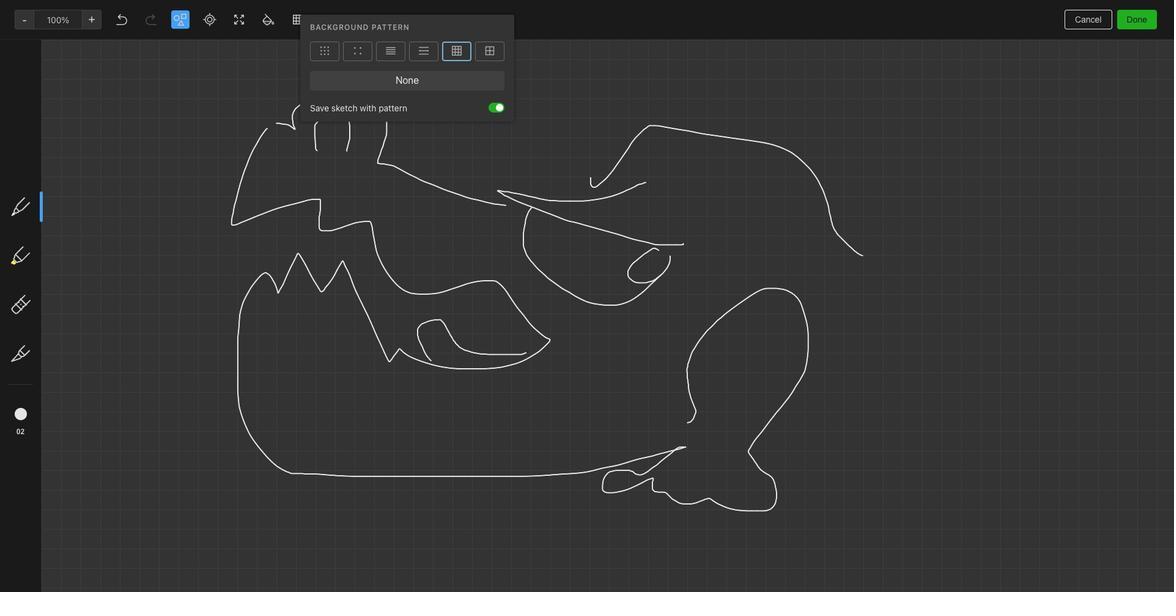 Task type: describe. For each thing, give the bounding box(es) containing it.
interesting button
[[224, 571, 290, 589]]

all
[[1098, 575, 1107, 585]]

fun button
[[119, 571, 158, 589]]

font size image
[[347, 34, 378, 51]]

share button
[[1101, 5, 1145, 24]]

interesting
[[232, 575, 271, 584]]

only
[[1058, 9, 1075, 19]]

add tag image
[[99, 573, 113, 587]]

first notebook
[[53, 10, 107, 19]]

changes
[[1110, 575, 1141, 585]]

all changes saved
[[1098, 575, 1165, 585]]

Note Editor text field
[[0, 0, 1175, 592]]

font color image
[[381, 34, 412, 51]]

first notebook button
[[37, 6, 112, 23]]



Task type: locate. For each thing, give the bounding box(es) containing it.
highlight image
[[470, 34, 500, 51]]

insightful
[[168, 575, 202, 584]]

you
[[1077, 9, 1091, 19]]

saved
[[1143, 575, 1165, 585]]

more image
[[722, 34, 760, 51]]

00:06
[[50, 65, 78, 76]]

first
[[53, 10, 69, 19]]

collapse note image
[[9, 7, 23, 22]]

note window element
[[0, 0, 1175, 592]]

alignment image
[[587, 34, 618, 51]]

only you
[[1058, 9, 1091, 19]]

font family image
[[279, 34, 344, 51]]

notebook
[[71, 10, 107, 19]]

insert image
[[8, 34, 63, 51]]

heading level image
[[213, 34, 276, 51]]

insightful button
[[161, 571, 221, 589]]

fun
[[127, 575, 139, 584]]

share
[[1111, 9, 1135, 20]]



Task type: vqa. For each thing, say whether or not it's contained in the screenshot.
Expand Notebooks image on the top of page
no



